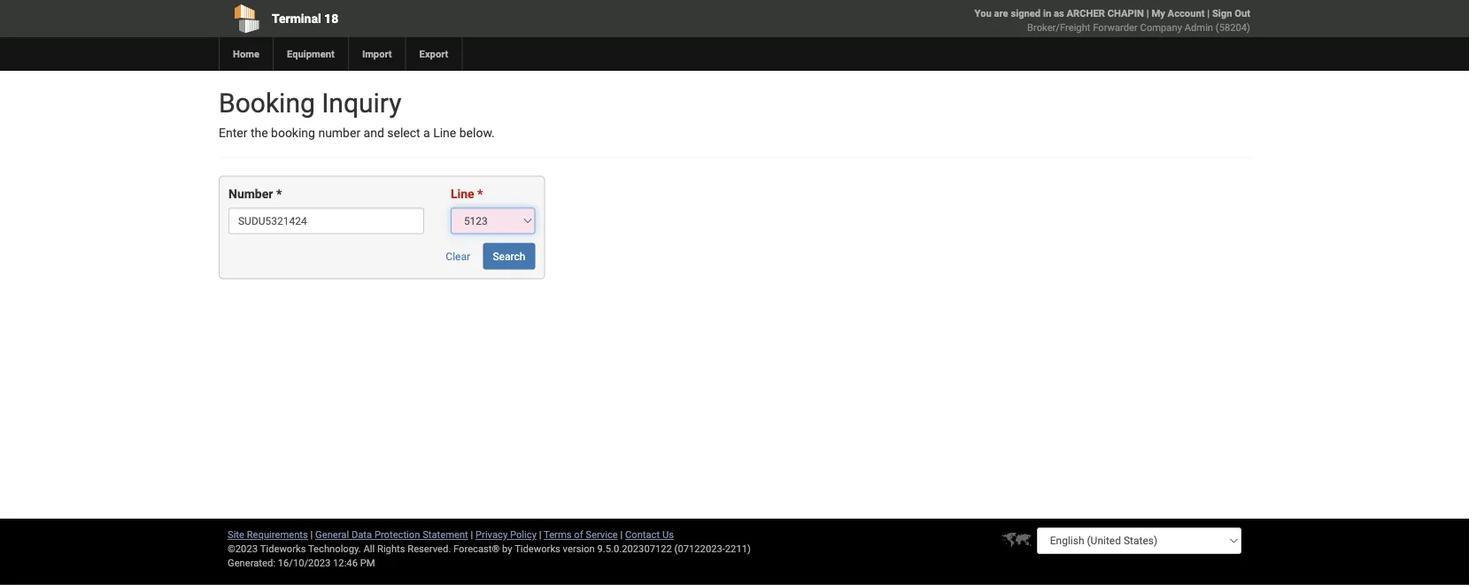Task type: vqa. For each thing, say whether or not it's contained in the screenshot.
You are signed in as ARCHER CHAPIN | My Account | Sign Out Broker/Freight Forwarder Company Admin (58204)
yes



Task type: describe. For each thing, give the bounding box(es) containing it.
1 vertical spatial line
[[451, 187, 474, 201]]

of
[[574, 529, 583, 541]]

number *
[[229, 187, 282, 201]]

broker/freight
[[1028, 22, 1091, 33]]

company
[[1141, 22, 1183, 33]]

| up tideworks
[[539, 529, 542, 541]]

Number * text field
[[229, 208, 424, 234]]

contact
[[625, 529, 660, 541]]

you are signed in as archer chapin | my account | sign out broker/freight forwarder company admin (58204)
[[975, 8, 1251, 33]]

sign
[[1213, 8, 1233, 19]]

import
[[362, 48, 392, 60]]

site requirements link
[[228, 529, 308, 541]]

account
[[1168, 8, 1205, 19]]

terminal
[[272, 11, 321, 26]]

©2023 tideworks
[[228, 543, 306, 555]]

number
[[318, 126, 361, 140]]

import link
[[348, 37, 405, 71]]

policy
[[510, 529, 537, 541]]

you
[[975, 8, 992, 19]]

chapin
[[1108, 8, 1144, 19]]

archer
[[1067, 8, 1105, 19]]

generated:
[[228, 558, 275, 569]]

* for line *
[[478, 187, 483, 201]]

terms
[[544, 529, 572, 541]]

2211)
[[725, 543, 751, 555]]

line inside booking inquiry enter the booking number and select a line below.
[[433, 126, 456, 140]]

tideworks
[[515, 543, 561, 555]]

| left the general
[[311, 529, 313, 541]]

signed
[[1011, 8, 1041, 19]]

16/10/2023
[[278, 558, 331, 569]]

all
[[364, 543, 375, 555]]

select
[[387, 126, 420, 140]]

requirements
[[247, 529, 308, 541]]

by
[[502, 543, 513, 555]]

equipment
[[287, 48, 335, 60]]

protection
[[375, 529, 420, 541]]

us
[[663, 529, 674, 541]]

9.5.0.202307122
[[597, 543, 672, 555]]

booking inquiry enter the booking number and select a line below.
[[219, 87, 495, 140]]

| up 9.5.0.202307122
[[621, 529, 623, 541]]

search button
[[483, 243, 535, 270]]

export link
[[405, 37, 462, 71]]

home link
[[219, 37, 273, 71]]

terminal 18 link
[[219, 0, 633, 37]]



Task type: locate. For each thing, give the bounding box(es) containing it.
data
[[352, 529, 372, 541]]

rights
[[377, 543, 405, 555]]

site requirements | general data protection statement | privacy policy | terms of service | contact us ©2023 tideworks technology. all rights reserved. forecast® by tideworks version 9.5.0.202307122 (07122023-2211) generated: 16/10/2023 12:46 pm
[[228, 529, 751, 569]]

search
[[493, 250, 526, 263]]

a
[[424, 126, 430, 140]]

statement
[[423, 529, 468, 541]]

1 * from the left
[[276, 187, 282, 201]]

(58204)
[[1216, 22, 1251, 33]]

* down below.
[[478, 187, 483, 201]]

*
[[276, 187, 282, 201], [478, 187, 483, 201]]

| left my
[[1147, 8, 1149, 19]]

booking
[[271, 126, 315, 140]]

(07122023-
[[675, 543, 725, 555]]

privacy
[[476, 529, 508, 541]]

| up forecast®
[[471, 529, 473, 541]]

sign out link
[[1213, 8, 1251, 19]]

clear button
[[436, 243, 480, 270]]

version
[[563, 543, 595, 555]]

0 horizontal spatial *
[[276, 187, 282, 201]]

|
[[1147, 8, 1149, 19], [1208, 8, 1210, 19], [311, 529, 313, 541], [471, 529, 473, 541], [539, 529, 542, 541], [621, 529, 623, 541]]

enter
[[219, 126, 248, 140]]

general data protection statement link
[[315, 529, 468, 541]]

12:46
[[333, 558, 358, 569]]

line up clear
[[451, 187, 474, 201]]

reserved.
[[408, 543, 451, 555]]

equipment link
[[273, 37, 348, 71]]

forecast®
[[454, 543, 500, 555]]

terms of service link
[[544, 529, 618, 541]]

admin
[[1185, 22, 1214, 33]]

site
[[228, 529, 244, 541]]

in
[[1043, 8, 1052, 19]]

technology.
[[308, 543, 361, 555]]

* for number *
[[276, 187, 282, 201]]

inquiry
[[322, 87, 402, 119]]

forwarder
[[1093, 22, 1138, 33]]

line right 'a'
[[433, 126, 456, 140]]

are
[[994, 8, 1009, 19]]

booking
[[219, 87, 315, 119]]

number
[[229, 187, 273, 201]]

line
[[433, 126, 456, 140], [451, 187, 474, 201]]

below.
[[459, 126, 495, 140]]

1 horizontal spatial *
[[478, 187, 483, 201]]

18
[[324, 11, 339, 26]]

0 vertical spatial line
[[433, 126, 456, 140]]

pm
[[360, 558, 375, 569]]

and
[[364, 126, 384, 140]]

privacy policy link
[[476, 529, 537, 541]]

out
[[1235, 8, 1251, 19]]

the
[[251, 126, 268, 140]]

general
[[315, 529, 349, 541]]

* right number
[[276, 187, 282, 201]]

| left 'sign'
[[1208, 8, 1210, 19]]

contact us link
[[625, 529, 674, 541]]

clear
[[446, 250, 470, 263]]

my account link
[[1152, 8, 1205, 19]]

as
[[1054, 8, 1065, 19]]

line *
[[451, 187, 483, 201]]

my
[[1152, 8, 1166, 19]]

service
[[586, 529, 618, 541]]

2 * from the left
[[478, 187, 483, 201]]

terminal 18
[[272, 11, 339, 26]]

export
[[420, 48, 449, 60]]

home
[[233, 48, 260, 60]]



